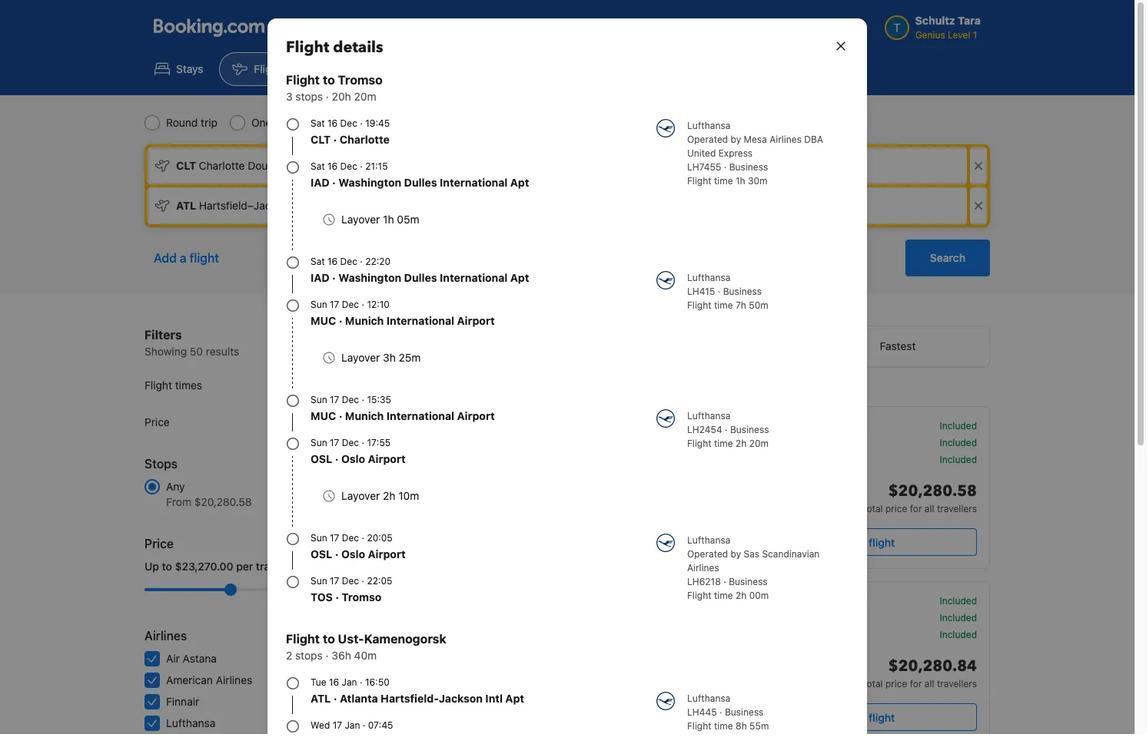 Task type: describe. For each thing, give the bounding box(es) containing it.
way
[[275, 116, 294, 129]]

sun 17 dec · 12:10 muc · munich international airport
[[311, 299, 495, 327]]

add a flight
[[154, 251, 219, 265]]

wed
[[311, 720, 330, 732]]

20h
[[332, 90, 351, 103]]

17 for wed 17 jan · 07:45
[[333, 720, 342, 732]]

airport inside sun 17 dec · 12:10 muc · munich international airport
[[457, 314, 495, 327]]

1 price from the top
[[145, 416, 170, 429]]

tue
[[311, 677, 326, 689]]

lh7455
[[687, 161, 721, 173]]

to for $23,270.00
[[162, 560, 172, 573]]

see for $20,280.58
[[847, 536, 866, 549]]

lufthansa for lufthansa operated by sas scandinavian airlines lh6218 · business flight time 2h 00m
[[687, 535, 730, 547]]

tos inside sun 17 dec · 22:05 tos · tromso
[[311, 591, 333, 604]]

price for $20,280.58
[[885, 503, 907, 515]]

20m for ·
[[749, 438, 769, 450]]

sat for iad
[[311, 118, 325, 129]]

sun for muc
[[311, 437, 327, 449]]

lh415
[[687, 286, 715, 297]]

showing
[[145, 345, 187, 358]]

apt for sat 16 dec · 22:20 iad · washington dulles international apt
[[510, 271, 529, 284]]

business right city
[[388, 116, 432, 129]]

flight inside lufthansa operated by sas scandinavian airlines lh6218 · business flight time 2h 00m
[[687, 590, 711, 602]]

sun inside 'sun 17 dec · 15:35 muc · munich international airport'
[[311, 394, 327, 406]]

hartsfield-
[[381, 693, 439, 706]]

atlanta
[[340, 693, 378, 706]]

3
[[286, 90, 293, 103]]

by for washington dulles international apt
[[731, 134, 741, 145]]

lufthansa for lufthansa lh2454 · business flight time 2h 20m
[[687, 410, 730, 422]]

up to $23,270.00 per traveller
[[145, 560, 298, 573]]

3 included from the top
[[940, 454, 977, 466]]

for for $20,280.84
[[910, 679, 922, 690]]

$20,280.58 inside $20,280.58 total price for all travellers
[[888, 481, 977, 502]]

flights link
[[219, 52, 300, 86]]

30m
[[748, 175, 768, 187]]

stays link
[[141, 52, 216, 86]]

0 horizontal spatial 1h
[[383, 213, 394, 226]]

stays
[[176, 62, 203, 75]]

40m
[[354, 650, 377, 663]]

scandinavian
[[762, 549, 820, 560]]

8h
[[736, 721, 747, 733]]

any from $20,280.58
[[166, 480, 252, 509]]

lufthansa lh445 · business flight time 8h 55m
[[687, 693, 769, 733]]

american airlines
[[166, 674, 252, 687]]

$23,270.00
[[175, 560, 233, 573]]

search
[[930, 251, 965, 264]]

layover for layover 3h 25m
[[341, 351, 380, 364]]

lufthansa operated by sas scandinavian airlines lh6218 · business flight time 2h 00m
[[687, 535, 820, 602]]

16 jan
[[520, 684, 548, 696]]

sun 17 dec · 15:35 muc · munich international airport
[[311, 394, 495, 423]]

airlines up air
[[145, 630, 187, 643]]

16 for sat 16 dec · 22:20 iad · washington dulles international apt
[[327, 256, 338, 267]]

international inside sun 17 dec · 12:10 muc · munich international airport
[[386, 314, 454, 327]]

travellers for $20,280.58
[[937, 503, 977, 515]]

united
[[687, 148, 716, 159]]

· inside lufthansa lh415 · business flight time 7h 50m
[[718, 286, 720, 297]]

washington for sat 16 dec · 21:15 iad · washington dulles international apt
[[338, 176, 401, 189]]

15:35
[[367, 394, 391, 406]]

up
[[145, 560, 159, 573]]

16:50
[[365, 677, 390, 689]]

tromso inside flight to tromso 3 stops · 20h 20m
[[338, 73, 383, 87]]

airlines down 'astana'
[[216, 674, 252, 687]]

time for munich international airport
[[714, 438, 733, 450]]

add
[[154, 251, 177, 265]]

operated for washington dulles international apt
[[687, 134, 728, 145]]

multi-
[[328, 116, 357, 129]]

1 horizontal spatial atl
[[496, 684, 512, 696]]

22:05 tos . 17 dec
[[683, 422, 739, 450]]

oslo for sun 17 dec · 20:05 osl · oslo airport
[[341, 548, 365, 561]]

1 vertical spatial 2h
[[383, 490, 395, 503]]

05m
[[397, 213, 419, 226]]

3 lufthansa image from the top
[[656, 534, 675, 553]]

18 for 18 jan
[[711, 684, 721, 696]]

ust-
[[338, 633, 364, 646]]

sat inside "sat 16 dec · 21:15 iad · washington dulles international apt"
[[311, 161, 325, 172]]

filters
[[145, 328, 182, 342]]

16 for tue 16 jan · 16:50 atl · atlanta hartsfield-jackson intl apt
[[329, 677, 339, 689]]

international inside 'sun 17 dec · 15:35 muc · munich international airport'
[[386, 410, 454, 423]]

sun 17 dec · 22:05 tos · tromso
[[311, 576, 392, 604]]

17 for sun 17 dec · 20:05 osl · oslo airport
[[330, 533, 339, 544]]

lh445
[[687, 707, 717, 719]]

stops
[[145, 457, 178, 471]]

see flight button for $20,280.58
[[765, 529, 977, 557]]

airport inside sun 17 dec · 17:55 osl · oslo airport
[[368, 453, 406, 466]]

· inside lufthansa lh2454 · business flight time 2h 20m
[[725, 424, 728, 436]]

jan right intl
[[533, 684, 548, 696]]

muc for sun 17 dec · 12:10 muc · munich international airport
[[311, 314, 336, 327]]

showing 50 results
[[145, 345, 239, 358]]

air astana
[[166, 653, 217, 666]]

business inside lufthansa lh415 · business flight time 7h 50m
[[723, 286, 762, 297]]

results
[[206, 345, 239, 358]]

flight to tromso 3 stops · 20h 20m
[[286, 73, 383, 103]]

55m
[[749, 721, 769, 733]]

00m
[[749, 590, 769, 602]]

intl
[[485, 693, 503, 706]]

for for $20,280.58
[[910, 503, 922, 515]]

flight for $20,280.84
[[869, 711, 895, 724]]

dec for sun 17 dec · 20:05 osl · oslo airport
[[342, 533, 359, 544]]

· inside lufthansa operated by sas scandinavian airlines lh6218 · business flight time 2h 00m
[[723, 576, 726, 588]]

city
[[357, 116, 375, 129]]

flight times
[[145, 379, 202, 392]]

$20,280.84
[[888, 656, 977, 677]]

1 included from the top
[[940, 420, 977, 432]]

50m
[[749, 300, 768, 311]]

.
[[705, 436, 707, 447]]

1h inside lufthansa operated by mesa airlines dba united express lh7455 · business flight time 1h 30m
[[736, 175, 745, 187]]

washington for sat 16 dec · 22:20 iad · washington dulles international apt
[[338, 271, 401, 284]]

flight left +
[[338, 62, 365, 75]]

business inside lufthansa operated by mesa airlines dba united express lh7455 · business flight time 1h 30m
[[729, 161, 768, 173]]

reset all button
[[367, 326, 409, 344]]

to for ust-
[[323, 633, 335, 646]]

wed 17 jan · 07:45
[[311, 720, 393, 732]]

details
[[333, 37, 383, 58]]

air
[[166, 653, 180, 666]]

flight inside lufthansa operated by mesa airlines dba united express lh7455 · business flight time 1h 30m
[[687, 175, 711, 187]]

add a flight button
[[145, 240, 228, 277]]

jackson
[[439, 693, 483, 706]]

17:55
[[367, 437, 391, 449]]

sat 16 dec · 19:45 clt · charlotte
[[311, 118, 390, 146]]

munich for sun 17 dec · 12:10 muc · munich international airport
[[345, 314, 384, 327]]

tos inside 22:05 tos . 17 dec
[[683, 439, 702, 450]]

$20,280.58 inside any from $20,280.58
[[194, 496, 252, 509]]

flight up flights
[[286, 37, 329, 58]]

see flight button for $20,280.84
[[765, 704, 977, 732]]

sun inside sun 17 dec · 20:05 osl · oslo airport
[[311, 533, 327, 544]]

reset for reset
[[381, 536, 409, 549]]

dec inside 22:05 tos . 17 dec
[[722, 439, 739, 450]]

oslo for sun 17 dec · 17:55 osl · oslo airport
[[341, 453, 365, 466]]

07:45
[[368, 720, 393, 732]]

22:20
[[365, 256, 391, 267]]

· inside flight to tromso 3 stops · 20h 20m
[[326, 90, 329, 103]]

21:15
[[365, 161, 388, 172]]

time inside lufthansa operated by sas scandinavian airlines lh6218 · business flight time 2h 00m
[[714, 590, 733, 602]]

sun 17 dec · 20:05 osl · oslo airport
[[311, 533, 406, 561]]

22:05 inside sun 17 dec · 22:05 tos · tromso
[[367, 576, 392, 587]]

ukk
[[684, 684, 703, 696]]

flight left times at the left of page
[[145, 379, 172, 392]]

business inside lufthansa lh445 · business flight time 8h 55m
[[725, 707, 764, 719]]

flight inside button
[[190, 251, 219, 265]]

7h
[[736, 300, 746, 311]]

from
[[166, 496, 191, 509]]

dec for sat 16 dec · 21:15 iad · washington dulles international apt
[[340, 161, 357, 172]]

20:05
[[367, 533, 393, 544]]

times
[[175, 379, 202, 392]]

dba
[[804, 134, 823, 145]]

flight + hotel
[[338, 62, 404, 75]]

airport inside sun 17 dec · 20:05 osl · oslo airport
[[368, 548, 406, 561]]

time inside lufthansa operated by mesa airlines dba united express lh7455 · business flight time 1h 30m
[[714, 175, 733, 187]]

one
[[251, 116, 272, 129]]

12:10
[[367, 299, 390, 311]]

flight inside flight to ust-kamenogorsk 2 stops · 36h 40m
[[286, 633, 320, 646]]

22:05 for 22:05
[[704, 597, 739, 611]]

2 price from the top
[[145, 537, 174, 551]]

+
[[368, 62, 375, 75]]

reset for reset all
[[367, 328, 395, 341]]

reset button
[[381, 535, 409, 550]]

apt inside tue 16 jan · 16:50 atl · atlanta hartsfield-jackson intl apt
[[505, 693, 524, 706]]

sat 16 dec · 22:20 iad · washington dulles international apt
[[311, 256, 529, 284]]

lufthansa image for international
[[656, 119, 675, 138]]



Task type: vqa. For each thing, say whether or not it's contained in the screenshot.
TOS
yes



Task type: locate. For each thing, give the bounding box(es) containing it.
1 vertical spatial dulles
[[404, 271, 437, 284]]

2 for from the top
[[910, 679, 922, 690]]

by for tromso
[[731, 549, 741, 560]]

airport inside 'sun 17 dec · 15:35 muc · munich international airport'
[[457, 410, 495, 423]]

2 vertical spatial layover
[[341, 490, 380, 503]]

1 vertical spatial sat
[[311, 161, 325, 172]]

17 inside sun 17 dec · 20:05 osl · oslo airport
[[330, 533, 339, 544]]

dec for sun 17 dec · 22:05 tos · tromso
[[342, 576, 359, 587]]

lufthansa for lufthansa
[[166, 717, 215, 730]]

3 time from the top
[[714, 438, 733, 450]]

17 left 12:10
[[330, 299, 339, 311]]

total
[[862, 503, 883, 515], [862, 679, 883, 690]]

2 see flight from the top
[[847, 711, 895, 724]]

dec inside sat 16 dec · 22:20 iad · washington dulles international apt
[[340, 256, 357, 267]]

10m
[[398, 490, 419, 503]]

sun
[[311, 299, 327, 311], [311, 394, 327, 406], [311, 437, 327, 449], [311, 533, 327, 544], [311, 576, 327, 587]]

17 inside sun 17 dec · 12:10 muc · munich international airport
[[330, 299, 339, 311]]

dec for sun 17 dec · 15:35 muc · munich international airport
[[342, 394, 359, 406]]

osl for sun 17 dec · 20:05 osl · oslo airport
[[311, 548, 332, 561]]

tromso
[[338, 73, 383, 87], [342, 591, 382, 604]]

washington down 21:15
[[338, 176, 401, 189]]

17 left 17:55
[[330, 437, 339, 449]]

sat for muc
[[311, 256, 325, 267]]

trip
[[201, 116, 218, 129]]

36h
[[332, 650, 351, 663]]

2 vertical spatial sat
[[311, 256, 325, 267]]

tromso up '20h'
[[338, 73, 383, 87]]

mesa
[[744, 134, 767, 145]]

time left 7h
[[714, 300, 733, 311]]

see for $20,280.84
[[847, 711, 866, 724]]

atl inside tue 16 jan · 16:50 atl · atlanta hartsfield-jackson intl apt
[[311, 693, 331, 706]]

0 vertical spatial tos
[[683, 439, 702, 450]]

1 horizontal spatial $20,280.58
[[888, 481, 977, 502]]

17 down sun 17 dec · 20:05 osl · oslo airport
[[330, 576, 339, 587]]

2 munich from the top
[[345, 410, 384, 423]]

2 price from the top
[[885, 679, 907, 690]]

sun for osl
[[311, 576, 327, 587]]

· inside lufthansa operated by mesa airlines dba united express lh7455 · business flight time 1h 30m
[[724, 161, 727, 173]]

lufthansa operated by mesa airlines dba united express lh7455 · business flight time 1h 30m
[[687, 120, 823, 187]]

1 vertical spatial osl
[[311, 548, 332, 561]]

tromso inside sun 17 dec · 22:05 tos · tromso
[[342, 591, 382, 604]]

1 vertical spatial 20m
[[749, 438, 769, 450]]

jan up atlanta in the bottom of the page
[[342, 677, 357, 689]]

$20,280.84 total price for all travellers
[[862, 656, 977, 690]]

clt
[[311, 133, 331, 146]]

1 sat from the top
[[311, 118, 325, 129]]

lufthansa inside lufthansa operated by mesa airlines dba united express lh7455 · business flight time 1h 30m
[[687, 120, 730, 131]]

5 sun from the top
[[311, 576, 327, 587]]

1 vertical spatial tos
[[311, 591, 333, 604]]

18
[[711, 684, 721, 696], [397, 696, 409, 709]]

see flight down $20,280.58 total price for all travellers on the bottom of page
[[847, 536, 895, 549]]

flight + hotel link
[[303, 52, 417, 86]]

0 vertical spatial operated
[[687, 134, 728, 145]]

2 vertical spatial flight
[[869, 711, 895, 724]]

dec inside sun 17 dec · 22:05 tos · tromso
[[342, 576, 359, 587]]

to for tromso
[[323, 73, 335, 87]]

17 left 20:05
[[330, 533, 339, 544]]

airport
[[457, 314, 495, 327], [457, 410, 495, 423], [368, 453, 406, 466], [368, 548, 406, 561]]

included
[[940, 420, 977, 432], [940, 437, 977, 449], [940, 454, 977, 466], [940, 596, 977, 607], [940, 613, 977, 624], [940, 630, 977, 641]]

0 vertical spatial osl
[[311, 453, 332, 466]]

sat left the 22:20
[[311, 256, 325, 267]]

1 osl from the top
[[311, 453, 332, 466]]

17 for sun 17 dec · 22:05 tos · tromso
[[330, 576, 339, 587]]

0 vertical spatial price
[[885, 503, 907, 515]]

lufthansa lh2454 · business flight time 2h 20m
[[687, 410, 769, 450]]

22:05 for 22:05 tos . 17 dec
[[704, 422, 739, 436]]

1 horizontal spatial 20m
[[749, 438, 769, 450]]

layover 1h 05m
[[341, 213, 419, 226]]

1 sun from the top
[[311, 299, 327, 311]]

1 layover from the top
[[341, 213, 380, 226]]

booking.com logo image
[[154, 18, 264, 37], [154, 18, 264, 37]]

1 vertical spatial tromso
[[342, 591, 382, 604]]

lufthansa image left lh2454
[[656, 410, 675, 428]]

price down flight times
[[145, 416, 170, 429]]

0 horizontal spatial 18
[[397, 696, 409, 709]]

lufthansa for lufthansa lh415 · business flight time 7h 50m
[[687, 272, 730, 284]]

2 vertical spatial apt
[[505, 693, 524, 706]]

0 vertical spatial tromso
[[338, 73, 383, 87]]

sun inside sun 17 dec · 12:10 muc · munich international airport
[[311, 299, 327, 311]]

flights
[[254, 62, 287, 75]]

dulles up 05m
[[404, 176, 437, 189]]

1 vertical spatial 1h
[[383, 213, 394, 226]]

flight
[[286, 37, 329, 58], [338, 62, 365, 75], [286, 73, 320, 87], [687, 175, 711, 187], [687, 300, 711, 311], [145, 379, 172, 392], [687, 438, 711, 450], [687, 590, 711, 602], [286, 633, 320, 646], [687, 721, 711, 733]]

0 vertical spatial by
[[731, 134, 741, 145]]

flight down lh415
[[687, 300, 711, 311]]

1 vertical spatial see flight button
[[765, 704, 977, 732]]

3 sat from the top
[[311, 256, 325, 267]]

92
[[396, 480, 409, 493]]

to inside flight to tromso 3 stops · 20h 20m
[[323, 73, 335, 87]]

sas
[[744, 549, 759, 560]]

4 included from the top
[[940, 596, 977, 607]]

airlines
[[770, 134, 802, 145], [687, 563, 719, 574], [145, 630, 187, 643], [216, 674, 252, 687]]

· inside lufthansa lh445 · business flight time 8h 55m
[[719, 707, 722, 719]]

time down "lh7455"
[[714, 175, 733, 187]]

atl left 16 jan
[[496, 684, 512, 696]]

3 layover from the top
[[341, 490, 380, 503]]

1 time from the top
[[714, 175, 733, 187]]

1 munich from the top
[[345, 314, 384, 327]]

time inside lufthansa lh445 · business flight time 8h 55m
[[714, 721, 733, 733]]

operated up united in the top of the page
[[687, 134, 728, 145]]

1 for from the top
[[910, 503, 922, 515]]

1 see from the top
[[847, 536, 866, 549]]

16 inside "sat 16 dec · 21:15 iad · washington dulles international apt"
[[327, 161, 338, 172]]

1h left 05m
[[383, 213, 394, 226]]

1 vertical spatial 22:05
[[367, 576, 392, 587]]

1 oslo from the top
[[341, 453, 365, 466]]

2 dulles from the top
[[404, 271, 437, 284]]

reset up layover 3h 25m
[[367, 328, 395, 341]]

16 down clt
[[327, 161, 338, 172]]

18 right ukk at the right of page
[[711, 684, 721, 696]]

1 operated from the top
[[687, 134, 728, 145]]

16
[[327, 118, 338, 129], [327, 161, 338, 172], [327, 256, 338, 267], [329, 677, 339, 689], [520, 684, 530, 696]]

1 dulles from the top
[[404, 176, 437, 189]]

·
[[326, 90, 329, 103], [360, 118, 363, 129], [333, 133, 337, 146], [360, 161, 363, 172], [724, 161, 727, 173], [332, 176, 336, 189], [360, 256, 363, 267], [332, 271, 336, 284], [718, 286, 720, 297], [362, 299, 364, 311], [339, 314, 342, 327], [362, 394, 364, 406], [339, 410, 342, 423], [725, 424, 728, 436], [362, 437, 364, 449], [335, 453, 339, 466], [362, 533, 364, 544], [335, 548, 339, 561], [362, 576, 364, 587], [723, 576, 726, 588], [335, 591, 339, 604], [326, 650, 329, 663], [360, 677, 362, 689], [333, 693, 337, 706], [719, 707, 722, 719], [363, 720, 365, 732]]

lufthansa image for munich international airport
[[656, 410, 675, 428]]

2 vertical spatial 2h
[[736, 590, 747, 602]]

all for $20,280.84
[[925, 679, 934, 690]]

sat down clt
[[311, 161, 325, 172]]

iad for sat 16 dec · 21:15 iad · washington dulles international apt
[[311, 176, 330, 189]]

0 vertical spatial see flight
[[847, 536, 895, 549]]

lufthansa inside lufthansa lh2454 · business flight time 2h 20m
[[687, 410, 730, 422]]

0 vertical spatial lufthansa image
[[656, 410, 675, 428]]

sat
[[311, 118, 325, 129], [311, 161, 325, 172], [311, 256, 325, 267]]

1 vertical spatial stops
[[295, 650, 323, 663]]

munich inside sun 17 dec · 12:10 muc · munich international airport
[[345, 314, 384, 327]]

reset
[[367, 328, 395, 341], [381, 536, 409, 549]]

dec inside sat 16 dec · 19:45 clt · charlotte
[[340, 118, 357, 129]]

dec right .
[[722, 439, 739, 450]]

lufthansa for lufthansa lh445 · business flight time 8h 55m
[[687, 693, 730, 705]]

lufthansa inside lufthansa lh445 · business flight time 8h 55m
[[687, 693, 730, 705]]

flight down $20,280.84 total price for all travellers
[[869, 711, 895, 724]]

dec left 21:15
[[340, 161, 357, 172]]

stops right 2
[[295, 650, 323, 663]]

0 vertical spatial layover
[[341, 213, 380, 226]]

1 vertical spatial see flight
[[847, 711, 895, 724]]

sun inside sun 17 dec · 22:05 tos · tromso
[[311, 576, 327, 587]]

layover for layover 1h 05m
[[341, 213, 380, 226]]

2h left the 00m
[[736, 590, 747, 602]]

operated up lh6218
[[687, 549, 728, 560]]

4 sun from the top
[[311, 533, 327, 544]]

osl for sun 17 dec · 17:55 osl · oslo airport
[[311, 453, 332, 466]]

1 see flight button from the top
[[765, 529, 977, 557]]

1 see flight from the top
[[847, 536, 895, 549]]

time right .
[[714, 438, 733, 450]]

dec inside sun 17 dec · 20:05 osl · oslo airport
[[342, 533, 359, 544]]

1 vertical spatial layover
[[341, 351, 380, 364]]

munich for sun 17 dec · 15:35 muc · munich international airport
[[345, 410, 384, 423]]

time inside lufthansa lh2454 · business flight time 2h 20m
[[714, 438, 733, 450]]

lufthansa inside lufthansa lh415 · business flight time 7h 50m
[[687, 272, 730, 284]]

lh6218
[[687, 576, 721, 588]]

2 see from the top
[[847, 711, 866, 724]]

munich inside 'sun 17 dec · 15:35 muc · munich international airport'
[[345, 410, 384, 423]]

17 for sun 17 dec · 15:35 muc · munich international airport
[[330, 394, 339, 406]]

2 iad from the top
[[311, 271, 330, 284]]

0 vertical spatial price
[[145, 416, 170, 429]]

2 osl from the top
[[311, 548, 332, 561]]

flight for $20,280.58
[[869, 536, 895, 549]]

1 vertical spatial lufthansa image
[[656, 271, 675, 290]]

0 vertical spatial 2h
[[736, 438, 747, 450]]

1 vertical spatial operated
[[687, 549, 728, 560]]

0 horizontal spatial $20,280.58
[[194, 496, 252, 509]]

to up '20h'
[[323, 73, 335, 87]]

all inside button
[[398, 328, 409, 341]]

stops right 3
[[295, 90, 323, 103]]

round trip
[[166, 116, 218, 129]]

search button
[[905, 240, 990, 277]]

see flight for $20,280.84
[[847, 711, 895, 724]]

time for atlanta hartsfield-jackson intl apt
[[714, 721, 733, 733]]

0 vertical spatial all
[[398, 328, 409, 341]]

dec for sun 17 dec · 17:55 osl · oslo airport
[[342, 437, 359, 449]]

lufthansa for lufthansa operated by mesa airlines dba united express lh7455 · business flight time 1h 30m
[[687, 120, 730, 131]]

2 oslo from the top
[[341, 548, 365, 561]]

3h
[[383, 351, 396, 364]]

17 right wed
[[333, 720, 342, 732]]

1 lufthansa image from the top
[[656, 119, 675, 138]]

flight inside lufthansa lh2454 · business flight time 2h 20m
[[687, 438, 711, 450]]

0 vertical spatial to
[[323, 73, 335, 87]]

dec down sun 17 dec · 20:05 osl · oslo airport
[[342, 576, 359, 587]]

20m right 22:05 tos . 17 dec
[[749, 438, 769, 450]]

5 time from the top
[[714, 721, 733, 733]]

see flight for $20,280.58
[[847, 536, 895, 549]]

stops inside flight to tromso 3 stops · 20h 20m
[[295, 90, 323, 103]]

all for $20,280.58
[[925, 503, 934, 515]]

to right "up"
[[162, 560, 172, 573]]

to up "36h"
[[323, 633, 335, 646]]

2 lufthansa image from the top
[[656, 271, 675, 290]]

2 vertical spatial 22:05
[[704, 597, 739, 611]]

muc up sun 17 dec · 17:55 osl · oslo airport
[[311, 410, 336, 423]]

tos up "36h"
[[311, 591, 333, 604]]

2 stops from the top
[[295, 650, 323, 663]]

dec left the 22:20
[[340, 256, 357, 267]]

price up "up"
[[145, 537, 174, 551]]

1 stops from the top
[[295, 90, 323, 103]]

0 vertical spatial iad
[[311, 176, 330, 189]]

1 vertical spatial apt
[[510, 271, 529, 284]]

1 horizontal spatial tos
[[683, 439, 702, 450]]

17 for sun 17 dec · 17:55 osl · oslo airport
[[330, 437, 339, 449]]

for inside $20,280.58 total price for all travellers
[[910, 503, 922, 515]]

time
[[714, 175, 733, 187], [714, 300, 733, 311], [714, 438, 733, 450], [714, 590, 733, 602], [714, 721, 733, 733]]

1 vertical spatial muc
[[311, 410, 336, 423]]

dulles up sun 17 dec · 12:10 muc · munich international airport
[[404, 271, 437, 284]]

sat up clt
[[311, 118, 325, 129]]

business up the 00m
[[729, 576, 768, 588]]

16 inside tue 16 jan · 16:50 atl · atlanta hartsfield-jackson intl apt
[[329, 677, 339, 689]]

0 vertical spatial travellers
[[937, 503, 977, 515]]

iad inside sat 16 dec · 22:20 iad · washington dulles international apt
[[311, 271, 330, 284]]

2h left "92"
[[383, 490, 395, 503]]

flight down lh2454
[[687, 438, 711, 450]]

1 vertical spatial all
[[925, 503, 934, 515]]

tos
[[683, 439, 702, 450], [311, 591, 333, 604]]

flight up 2
[[286, 633, 320, 646]]

flight details dialog
[[249, 0, 885, 735]]

19:45
[[365, 118, 390, 129]]

osl inside sun 17 dec · 20:05 osl · oslo airport
[[311, 548, 332, 561]]

20m right '20h'
[[354, 90, 376, 103]]

stops
[[295, 90, 323, 103], [295, 650, 323, 663]]

2h right .
[[736, 438, 747, 450]]

2 muc from the top
[[311, 410, 336, 423]]

tos left .
[[683, 439, 702, 450]]

munich down 12:10
[[345, 314, 384, 327]]

layover
[[341, 213, 380, 226], [341, 351, 380, 364], [341, 490, 380, 503]]

1 horizontal spatial 1h
[[736, 175, 745, 187]]

airlines inside lufthansa operated by mesa airlines dba united express lh7455 · business flight time 1h 30m
[[770, 134, 802, 145]]

apt
[[510, 176, 529, 189], [510, 271, 529, 284], [505, 693, 524, 706]]

20m for tromso
[[354, 90, 376, 103]]

3 sun from the top
[[311, 437, 327, 449]]

2 by from the top
[[731, 549, 741, 560]]

sun left 20:05
[[311, 533, 327, 544]]

2 vertical spatial all
[[925, 679, 934, 690]]

total inside $20,280.84 total price for all travellers
[[862, 679, 883, 690]]

1 muc from the top
[[311, 314, 336, 327]]

17 inside sun 17 dec · 17:55 osl · oslo airport
[[330, 437, 339, 449]]

see flight button down $20,280.84 total price for all travellers
[[765, 704, 977, 732]]

1 price from the top
[[885, 503, 907, 515]]

lufthansa down finnair
[[166, 717, 215, 730]]

airlines up lh6218
[[687, 563, 719, 574]]

0 vertical spatial flight
[[190, 251, 219, 265]]

2 sat from the top
[[311, 161, 325, 172]]

iad for sat 16 dec · 22:20 iad · washington dulles international apt
[[311, 271, 330, 284]]

dec for sat 16 dec · 19:45 clt · charlotte
[[340, 118, 357, 129]]

18 right atlanta in the bottom of the page
[[397, 696, 409, 709]]

jan right ukk at the right of page
[[724, 684, 739, 696]]

oslo inside sun 17 dec · 17:55 osl · oslo airport
[[341, 453, 365, 466]]

17 inside sun 17 dec · 22:05 tos · tromso
[[330, 576, 339, 587]]

muc inside 'sun 17 dec · 15:35 muc · munich international airport'
[[311, 410, 336, 423]]

express
[[718, 148, 753, 159]]

0 vertical spatial 22:05
[[704, 422, 739, 436]]

tue 16 jan · 16:50 atl · atlanta hartsfield-jackson intl apt
[[311, 677, 524, 706]]

airlines inside lufthansa operated by sas scandinavian airlines lh6218 · business flight time 2h 00m
[[687, 563, 719, 574]]

kamenogorsk
[[364, 633, 446, 646]]

lufthansa
[[687, 120, 730, 131], [687, 272, 730, 284], [687, 410, 730, 422], [687, 535, 730, 547], [687, 693, 730, 705], [166, 717, 215, 730]]

flight down lh6218
[[687, 590, 711, 602]]

sat inside sat 16 dec · 22:20 iad · washington dulles international apt
[[311, 256, 325, 267]]

business inside lufthansa operated by sas scandinavian airlines lh6218 · business flight time 2h 00m
[[729, 576, 768, 588]]

see
[[847, 536, 866, 549], [847, 711, 866, 724]]

22:05 inside 22:05 tos . 17 dec
[[704, 422, 739, 436]]

lufthansa image left ukk at the right of page
[[656, 693, 675, 711]]

1 iad from the top
[[311, 176, 330, 189]]

1 vertical spatial to
[[162, 560, 172, 573]]

dec up charlotte
[[340, 118, 357, 129]]

all inside $20,280.84 total price for all travellers
[[925, 679, 934, 690]]

17 for sun 17 dec · 12:10 muc · munich international airport
[[330, 299, 339, 311]]

1 vertical spatial lufthansa image
[[656, 693, 675, 711]]

0 vertical spatial see
[[847, 536, 866, 549]]

see flight down $20,280.84 total price for all travellers
[[847, 711, 895, 724]]

time left 8h
[[714, 721, 733, 733]]

operated inside lufthansa operated by sas scandinavian airlines lh6218 · business flight time 2h 00m
[[687, 549, 728, 560]]

flight down lh445
[[687, 721, 711, 733]]

business up 8h
[[725, 707, 764, 719]]

time down lh6218
[[714, 590, 733, 602]]

apt inside sat 16 dec · 22:20 iad · washington dulles international apt
[[510, 271, 529, 284]]

2 total from the top
[[862, 679, 883, 690]]

multi-city
[[328, 116, 375, 129]]

$20,280.58
[[888, 481, 977, 502], [194, 496, 252, 509]]

sun inside sun 17 dec · 17:55 osl · oslo airport
[[311, 437, 327, 449]]

hotel
[[378, 62, 404, 75]]

sun left 17:55
[[311, 437, 327, 449]]

business up 30m
[[729, 161, 768, 173]]

sun down sun 17 dec · 20:05 osl · oslo airport
[[311, 576, 327, 587]]

flight up 3
[[286, 73, 320, 87]]

reset all
[[367, 328, 409, 341]]

flight right a
[[190, 251, 219, 265]]

0 vertical spatial dulles
[[404, 176, 437, 189]]

oslo inside sun 17 dec · 20:05 osl · oslo airport
[[341, 548, 365, 561]]

18 for 18
[[397, 696, 409, 709]]

price inside $20,280.58 total price for all travellers
[[885, 503, 907, 515]]

20m
[[354, 90, 376, 103], [749, 438, 769, 450]]

2h inside lufthansa lh2454 · business flight time 2h 20m
[[736, 438, 747, 450]]

dec left 12:10
[[342, 299, 359, 311]]

total inside $20,280.58 total price for all travellers
[[862, 503, 883, 515]]

1 by from the top
[[731, 134, 741, 145]]

fastest tab list
[[440, 327, 989, 368]]

total for $20,280.84
[[862, 679, 883, 690]]

tromso up ust-
[[342, 591, 382, 604]]

sun left 12:10
[[311, 299, 327, 311]]

50
[[190, 345, 203, 358]]

20m inside lufthansa lh2454 · business flight time 2h 20m
[[749, 438, 769, 450]]

dulles for sat 16 dec · 22:20 iad · washington dulles international apt
[[404, 271, 437, 284]]

flight inside flight to tromso 3 stops · 20h 20m
[[286, 73, 320, 87]]

0 horizontal spatial atl
[[311, 693, 331, 706]]

4 time from the top
[[714, 590, 733, 602]]

traveller
[[256, 560, 298, 573]]

dec for sat 16 dec · 22:20 iad · washington dulles international apt
[[340, 256, 357, 267]]

price
[[145, 416, 170, 429], [145, 537, 174, 551]]

1 total from the top
[[862, 503, 883, 515]]

fastest button
[[806, 327, 989, 367]]

2 travellers from the top
[[937, 679, 977, 690]]

1 lufthansa image from the top
[[656, 410, 675, 428]]

1 vertical spatial total
[[862, 679, 883, 690]]

17 inside 'sun 17 dec · 15:35 muc · munich international airport'
[[330, 394, 339, 406]]

lufthansa lh415 · business flight time 7h 50m
[[687, 272, 768, 311]]

oslo up sun 17 dec · 22:05 tos · tromso
[[341, 548, 365, 561]]

layover 3h 25m
[[341, 351, 421, 364]]

price for $20,280.84
[[885, 679, 907, 690]]

flight inside lufthansa lh445 · business flight time 8h 55m
[[687, 721, 711, 733]]

1 vertical spatial flight
[[869, 536, 895, 549]]

lufthansa up lh2454
[[687, 410, 730, 422]]

2 vertical spatial to
[[323, 633, 335, 646]]

0 vertical spatial 20m
[[354, 90, 376, 103]]

flight down "lh7455"
[[687, 175, 711, 187]]

osl inside sun 17 dec · 17:55 osl · oslo airport
[[311, 453, 332, 466]]

washington inside "sat 16 dec · 21:15 iad · washington dulles international apt"
[[338, 176, 401, 189]]

dulles for sat 16 dec · 21:15 iad · washington dulles international apt
[[404, 176, 437, 189]]

0 vertical spatial stops
[[295, 90, 323, 103]]

stops inside flight to ust-kamenogorsk 2 stops · 36h 40m
[[295, 650, 323, 663]]

by up express
[[731, 134, 741, 145]]

to inside flight to ust-kamenogorsk 2 stops · 36h 40m
[[323, 633, 335, 646]]

0 vertical spatial muc
[[311, 314, 336, 327]]

price
[[885, 503, 907, 515], [885, 679, 907, 690]]

17
[[330, 299, 339, 311], [330, 394, 339, 406], [330, 437, 339, 449], [710, 439, 719, 450], [330, 533, 339, 544], [330, 576, 339, 587], [333, 720, 342, 732]]

2h inside lufthansa operated by sas scandinavian airlines lh6218 · business flight time 2h 00m
[[736, 590, 747, 602]]

16 inside sat 16 dec · 19:45 clt · charlotte
[[327, 118, 338, 129]]

muc left reset all button at the left
[[311, 314, 336, 327]]

1 vertical spatial oslo
[[341, 548, 365, 561]]

6 included from the top
[[940, 630, 977, 641]]

by left sas at the right bottom of the page
[[731, 549, 741, 560]]

muc for sun 17 dec · 15:35 muc · munich international airport
[[311, 410, 336, 423]]

0 vertical spatial washington
[[338, 176, 401, 189]]

17 inside 22:05 tos . 17 dec
[[710, 439, 719, 450]]

17 right .
[[710, 439, 719, 450]]

2h
[[736, 438, 747, 450], [383, 490, 395, 503], [736, 590, 747, 602]]

international inside "sat 16 dec · 21:15 iad · washington dulles international apt"
[[440, 176, 508, 189]]

2 lufthansa image from the top
[[656, 693, 675, 711]]

sat inside sat 16 dec · 19:45 clt · charlotte
[[311, 118, 325, 129]]

16 right intl
[[520, 684, 530, 696]]

dec inside sun 17 dec · 12:10 muc · munich international airport
[[342, 299, 359, 311]]

1 travellers from the top
[[937, 503, 977, 515]]

sun left 15:35
[[311, 394, 327, 406]]

lh2454
[[687, 424, 722, 436]]

business inside lufthansa lh2454 · business flight time 2h 20m
[[730, 424, 769, 436]]

1 vertical spatial for
[[910, 679, 922, 690]]

2 see flight button from the top
[[765, 704, 977, 732]]

0 horizontal spatial tos
[[311, 591, 333, 604]]

0 vertical spatial munich
[[345, 314, 384, 327]]

flight inside lufthansa lh415 · business flight time 7h 50m
[[687, 300, 711, 311]]

jan down atlanta in the bottom of the page
[[345, 720, 360, 732]]

lufthansa image
[[656, 119, 675, 138], [656, 271, 675, 290], [656, 534, 675, 553]]

business right lh2454
[[730, 424, 769, 436]]

business
[[388, 116, 432, 129], [729, 161, 768, 173], [723, 286, 762, 297], [730, 424, 769, 436], [729, 576, 768, 588], [725, 707, 764, 719]]

time for washington dulles international apt
[[714, 300, 733, 311]]

2 included from the top
[[940, 437, 977, 449]]

flight to ust-kamenogorsk 2 stops · 36h 40m
[[286, 633, 446, 663]]

washington down the 22:20
[[338, 271, 401, 284]]

1 washington from the top
[[338, 176, 401, 189]]

· inside flight to ust-kamenogorsk 2 stops · 36h 40m
[[326, 650, 329, 663]]

16 for sat 16 dec · 19:45 clt · charlotte
[[327, 118, 338, 129]]

2
[[286, 650, 292, 663]]

sun for iad
[[311, 299, 327, 311]]

all inside $20,280.58 total price for all travellers
[[925, 503, 934, 515]]

dec left 15:35
[[342, 394, 359, 406]]

1 vertical spatial reset
[[381, 536, 409, 549]]

layover for layover 2h 10m
[[341, 490, 380, 503]]

jan inside tue 16 jan · 16:50 atl · atlanta hartsfield-jackson intl apt
[[342, 677, 357, 689]]

0 vertical spatial sat
[[311, 118, 325, 129]]

sat 16 dec · 21:15 iad · washington dulles international apt
[[311, 161, 529, 189]]

one way
[[251, 116, 294, 129]]

2 washington from the top
[[338, 271, 401, 284]]

16 left the 22:20
[[327, 256, 338, 267]]

0 vertical spatial for
[[910, 503, 922, 515]]

dulles inside "sat 16 dec · 21:15 iad · washington dulles international apt"
[[404, 176, 437, 189]]

lufthansa image
[[656, 410, 675, 428], [656, 693, 675, 711]]

charlotte
[[340, 133, 390, 146]]

1 horizontal spatial 18
[[711, 684, 721, 696]]

0 vertical spatial total
[[862, 503, 883, 515]]

by inside lufthansa operated by sas scandinavian airlines lh6218 · business flight time 2h 00m
[[731, 549, 741, 560]]

total for $20,280.58
[[862, 503, 883, 515]]

apt for sat 16 dec · 21:15 iad · washington dulles international apt
[[510, 176, 529, 189]]

2 time from the top
[[714, 300, 733, 311]]

20m inside flight to tromso 3 stops · 20h 20m
[[354, 90, 376, 103]]

price inside $20,280.84 total price for all travellers
[[885, 679, 907, 690]]

time inside lufthansa lh415 · business flight time 7h 50m
[[714, 300, 733, 311]]

2 sun from the top
[[311, 394, 327, 406]]

apt inside "sat 16 dec · 21:15 iad · washington dulles international apt"
[[510, 176, 529, 189]]

international
[[440, 176, 508, 189], [440, 271, 508, 284], [386, 314, 454, 327], [386, 410, 454, 423]]

flight
[[190, 251, 219, 265], [869, 536, 895, 549], [869, 711, 895, 724]]

1 vertical spatial munich
[[345, 410, 384, 423]]

0 vertical spatial apt
[[510, 176, 529, 189]]

travellers for $20,280.84
[[937, 679, 977, 690]]

0 vertical spatial see flight button
[[765, 529, 977, 557]]

atl down the tue
[[311, 693, 331, 706]]

dec for sun 17 dec · 12:10 muc · munich international airport
[[342, 299, 359, 311]]

2 vertical spatial lufthansa image
[[656, 534, 675, 553]]

1 vertical spatial iad
[[311, 271, 330, 284]]

operated for tromso
[[687, 549, 728, 560]]

0 vertical spatial 1h
[[736, 175, 745, 187]]

0 vertical spatial lufthansa image
[[656, 119, 675, 138]]

lufthansa up lh415
[[687, 272, 730, 284]]

18 jan
[[711, 684, 739, 696]]

dulles inside sat 16 dec · 22:20 iad · washington dulles international apt
[[404, 271, 437, 284]]

0 vertical spatial reset
[[367, 328, 395, 341]]

layover left "92"
[[341, 490, 380, 503]]

dec left 17:55
[[342, 437, 359, 449]]

lufthansa up lh6218
[[687, 535, 730, 547]]

flight down $20,280.58 total price for all travellers on the bottom of page
[[869, 536, 895, 549]]

oslo
[[341, 453, 365, 466], [341, 548, 365, 561]]

1 vertical spatial see
[[847, 711, 866, 724]]

1 vertical spatial travellers
[[937, 679, 977, 690]]

1 vertical spatial washington
[[338, 271, 401, 284]]

16 for sat 16 dec · 21:15 iad · washington dulles international apt
[[327, 161, 338, 172]]

round
[[166, 116, 198, 129]]

dec inside "sat 16 dec · 21:15 iad · washington dulles international apt"
[[340, 161, 357, 172]]

astana
[[183, 653, 217, 666]]

travellers inside $20,280.58 total price for all travellers
[[937, 503, 977, 515]]

1 vertical spatial by
[[731, 549, 741, 560]]

travellers
[[937, 503, 977, 515], [937, 679, 977, 690]]

2 operated from the top
[[687, 549, 728, 560]]

lufthansa inside lufthansa operated by sas scandinavian airlines lh6218 · business flight time 2h 00m
[[687, 535, 730, 547]]

see flight button down $20,280.58 total price for all travellers on the bottom of page
[[765, 529, 977, 557]]

0 horizontal spatial 20m
[[354, 90, 376, 103]]

5 included from the top
[[940, 613, 977, 624]]

lufthansa image for atlanta hartsfield-jackson intl apt
[[656, 693, 675, 711]]

1 vertical spatial price
[[885, 679, 907, 690]]

0 vertical spatial oslo
[[341, 453, 365, 466]]

1 vertical spatial price
[[145, 537, 174, 551]]

1h left 30m
[[736, 175, 745, 187]]

international inside sat 16 dec · 22:20 iad · washington dulles international apt
[[440, 271, 508, 284]]

2 layover from the top
[[341, 351, 380, 364]]

lufthansa image for airport
[[656, 271, 675, 290]]

16 inside sat 16 dec · 22:20 iad · washington dulles international apt
[[327, 256, 338, 267]]

layover 2h 10m
[[341, 490, 419, 503]]



